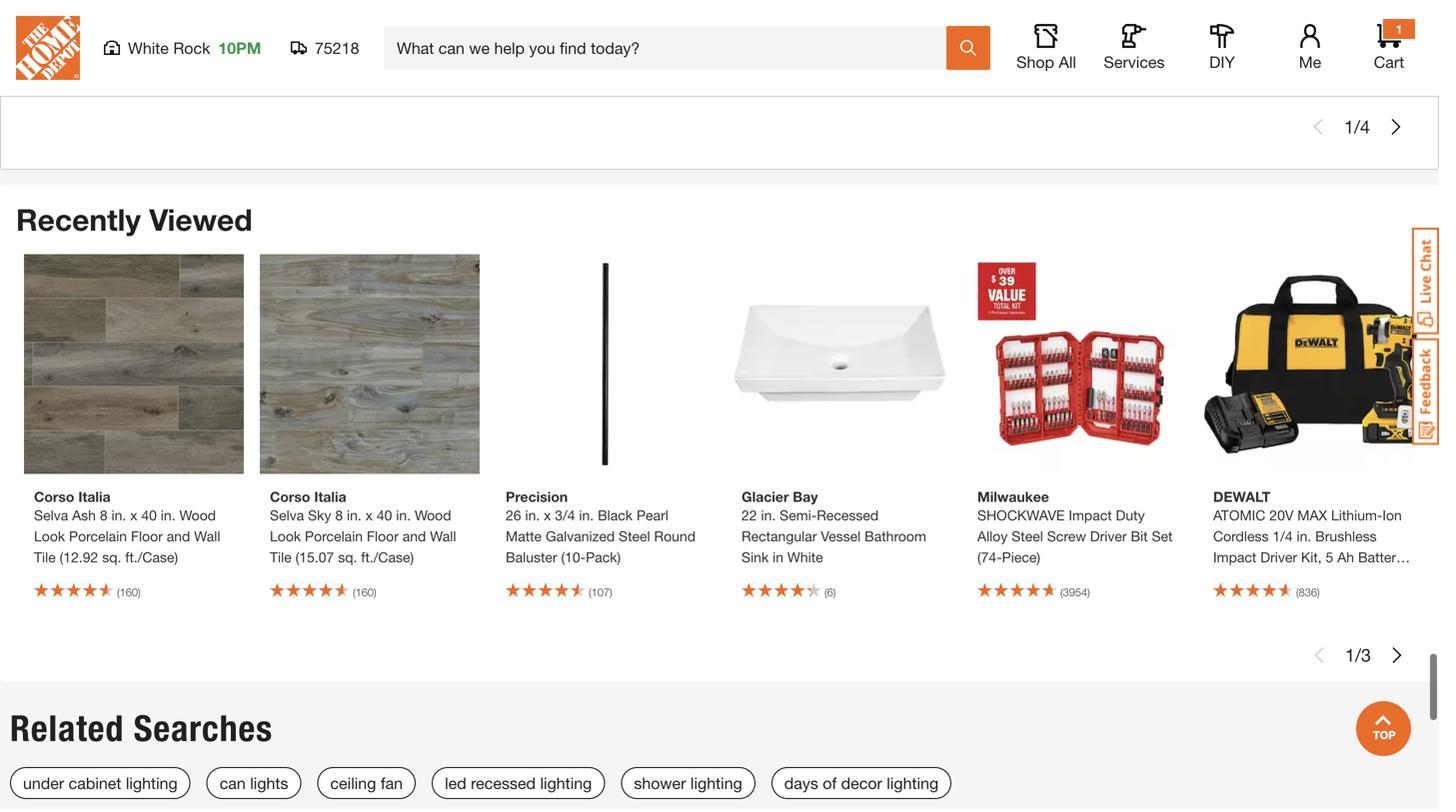 Task type: describe. For each thing, give the bounding box(es) containing it.
precision 26 in. x 3/4 in. black pearl matte galvanized steel round baluster (10-pack)
[[506, 490, 696, 567]]

steel inside precision 26 in. x 3/4 in. black pearl matte galvanized steel round baluster (10-pack)
[[619, 529, 650, 546]]

1 to from the left
[[119, 50, 134, 69]]

4
[[1360, 117, 1370, 138]]

) for in.
[[833, 587, 836, 600]]

2 add to cart button from the left
[[264, 38, 465, 82]]

and for selva ash 8 in. x 40 in. wood look porcelain floor and wall tile (12.92 sq. ft./case)
[[167, 529, 190, 546]]

selva for selva ash 8 in. x 40 in. wood look porcelain floor and wall tile (12.92 sq. ft./case)
[[34, 508, 68, 525]]

1 / 4
[[1344, 117, 1370, 138]]

black
[[598, 508, 633, 525]]

services button
[[1102, 24, 1166, 72]]

sink
[[742, 550, 769, 567]]

20v
[[1270, 508, 1294, 525]]

milwaukee shockwave impact duty alloy steel screw driver bit set (74-piece)
[[977, 490, 1173, 567]]

( for in.
[[825, 587, 827, 600]]

4 add from the left
[[794, 50, 825, 69]]

26
[[506, 508, 521, 525]]

6 add to cart from the left
[[1268, 50, 1356, 69]]

alloy
[[977, 529, 1008, 546]]

corso for sky
[[270, 490, 310, 506]]

baluster
[[506, 550, 557, 567]]

me
[[1299, 52, 1322, 71]]

1 inside cart 1
[[1396, 22, 1403, 36]]

sky
[[308, 508, 331, 525]]

( 160 ) for (12.92
[[117, 587, 141, 600]]

brushless
[[1315, 529, 1377, 546]]

diy button
[[1190, 24, 1254, 72]]

corso italia selva ash 8 in. x 40 in. wood look porcelain floor and wall tile (12.92 sq. ft./case)
[[34, 490, 220, 567]]

recessed
[[817, 508, 879, 525]]

ah
[[1337, 550, 1354, 567]]

lights
[[250, 775, 288, 794]]

( for x
[[589, 587, 591, 600]]

ft./case) for (12.92
[[125, 550, 178, 567]]

) for ash
[[138, 587, 141, 600]]

) for duty
[[1088, 587, 1090, 600]]

fan
[[381, 775, 403, 794]]

lithium-
[[1331, 508, 1383, 525]]

recessed
[[471, 775, 536, 794]]

2 lighting from the left
[[540, 775, 592, 794]]

4 lighting from the left
[[887, 775, 939, 794]]

in
[[773, 550, 784, 567]]

pearl
[[637, 508, 668, 525]]

(10-
[[561, 550, 586, 567]]

steel inside milwaukee shockwave impact duty alloy steel screw driver bit set (74-piece)
[[1012, 529, 1043, 546]]

wall for selva sky 8 in. x 40 in. wood look porcelain floor and wall tile (15.07 sq. ft./case)
[[430, 529, 456, 546]]

decor
[[841, 775, 882, 794]]

1 lighting from the left
[[126, 775, 178, 794]]

3 lighting from the left
[[691, 775, 742, 794]]

can lights
[[220, 775, 288, 794]]

4 add to cart button from the left
[[738, 38, 938, 82]]

vessel
[[821, 529, 861, 546]]

dewalt atomic 20v max lithium-ion cordless 1/4 in. brushless impact driver kit, 5 ah battery, charger, and bag
[[1213, 490, 1406, 588]]

can
[[220, 775, 246, 794]]

can lights link
[[207, 769, 301, 801]]

shower lighting
[[634, 775, 742, 794]]

3/4
[[555, 508, 575, 525]]

tile for selva ash 8 in. x 40 in. wood look porcelain floor and wall tile (12.92 sq. ft./case)
[[34, 550, 56, 567]]

impact inside milwaukee shockwave impact duty alloy steel screw driver bit set (74-piece)
[[1069, 508, 1112, 525]]

3 add to cart button from the left
[[501, 38, 702, 82]]

rectangular
[[742, 529, 817, 546]]

charger,
[[1213, 571, 1266, 588]]

look for (12.92
[[34, 529, 65, 546]]

x for sky
[[365, 508, 373, 525]]

atomic
[[1213, 508, 1266, 525]]

precision
[[506, 490, 568, 506]]

driver inside milwaukee shockwave impact duty alloy steel screw driver bit set (74-piece)
[[1090, 529, 1127, 546]]

What can we help you find today? search field
[[397, 27, 945, 69]]

white inside glacier bay 22 in. semi-recessed rectangular vessel bathroom sink in white
[[787, 550, 823, 567]]

8 for sky
[[335, 508, 343, 525]]

this is the first slide image
[[1311, 649, 1327, 665]]

bit
[[1131, 529, 1148, 546]]

cabinet
[[69, 775, 121, 794]]

shockwave impact duty alloy steel screw driver bit set (74-piece) image
[[967, 255, 1187, 475]]

6
[[827, 587, 833, 600]]

the home depot logo image
[[16, 16, 80, 80]]

shop all button
[[1014, 24, 1078, 72]]

3 to from the left
[[592, 50, 608, 69]]

4 to from the left
[[829, 50, 845, 69]]

( for ash
[[117, 587, 120, 600]]

3954
[[1063, 587, 1088, 600]]

( 160 ) for (15.07
[[353, 587, 376, 600]]

round
[[654, 529, 696, 546]]

tile for selva sky 8 in. x 40 in. wood look porcelain floor and wall tile (15.07 sq. ft./case)
[[270, 550, 292, 567]]

related
[[10, 708, 124, 752]]

in. inside dewalt atomic 20v max lithium-ion cordless 1/4 in. brushless impact driver kit, 5 ah battery, charger, and bag
[[1297, 529, 1312, 546]]

set
[[1152, 529, 1173, 546]]

under cabinet lighting
[[23, 775, 178, 794]]

corso italia selva sky 8 in. x 40 in. wood look porcelain floor and wall tile (15.07 sq. ft./case)
[[270, 490, 456, 567]]

atomic 20v max lithium-ion cordless 1/4 in. brushless impact driver kit, 5 ah battery, charger, and bag image
[[1203, 255, 1423, 475]]

next slide image for 4
[[1388, 120, 1404, 136]]

related searches
[[10, 708, 273, 752]]

22
[[742, 508, 757, 525]]

( for duty
[[1060, 587, 1063, 600]]

1/4
[[1273, 529, 1293, 546]]

floor for (12.92
[[131, 529, 163, 546]]

(74-
[[977, 550, 1002, 567]]

2 add to cart from the left
[[320, 50, 408, 69]]

all
[[1059, 52, 1076, 71]]

duty
[[1116, 508, 1145, 525]]

under
[[23, 775, 64, 794]]

6 to from the left
[[1303, 50, 1318, 69]]

battery,
[[1358, 550, 1406, 567]]

40 for sky
[[377, 508, 392, 525]]

semi-
[[780, 508, 817, 525]]

porcelain for (12.92
[[69, 529, 127, 546]]

corso for ash
[[34, 490, 74, 506]]

impact inside dewalt atomic 20v max lithium-ion cordless 1/4 in. brushless impact driver kit, 5 ah battery, charger, and bag
[[1213, 550, 1257, 567]]

( 3954 )
[[1060, 587, 1090, 600]]

kit,
[[1301, 550, 1322, 567]]

shower lighting link
[[621, 769, 755, 801]]

days of decor lighting link
[[771, 769, 952, 801]]

cart 1
[[1374, 22, 1404, 71]]

(12.92
[[60, 550, 98, 567]]

ceiling fan
[[330, 775, 403, 794]]



Task type: vqa. For each thing, say whether or not it's contained in the screenshot.
THE 29 within the $ 19 97 $ 29 . 97 Save $ 10 . 00 ( 33 %)
no



Task type: locate. For each thing, give the bounding box(es) containing it.
add to cart
[[84, 50, 171, 69], [320, 50, 408, 69], [557, 50, 645, 69], [794, 50, 882, 69], [1031, 50, 1119, 69], [1268, 50, 1356, 69]]

2 ft./case) from the left
[[361, 550, 414, 567]]

rock
[[173, 38, 210, 57]]

2 tile from the left
[[270, 550, 292, 567]]

bag
[[1297, 571, 1322, 588]]

( 6 )
[[825, 587, 836, 600]]

1 vertical spatial /
[[1355, 646, 1361, 667]]

sq. inside corso italia selva ash 8 in. x 40 in. wood look porcelain floor and wall tile (12.92 sq. ft./case)
[[102, 550, 121, 567]]

1 horizontal spatial selva
[[270, 508, 304, 525]]

/ for 3
[[1355, 646, 1361, 667]]

0 horizontal spatial ft./case)
[[125, 550, 178, 567]]

wood for selva ash 8 in. x 40 in. wood look porcelain floor and wall tile (12.92 sq. ft./case)
[[179, 508, 216, 525]]

4 ) from the left
[[833, 587, 836, 600]]

2 ) from the left
[[374, 587, 376, 600]]

2 wood from the left
[[415, 508, 451, 525]]

ash
[[72, 508, 96, 525]]

1 horizontal spatial steel
[[1012, 529, 1043, 546]]

porcelain inside corso italia selva ash 8 in. x 40 in. wood look porcelain floor and wall tile (12.92 sq. ft./case)
[[69, 529, 127, 546]]

2 add from the left
[[320, 50, 351, 69]]

0 vertical spatial driver
[[1090, 529, 1127, 546]]

2 ( from the left
[[353, 587, 355, 600]]

1 vertical spatial white
[[787, 550, 823, 567]]

milwaukee
[[977, 490, 1049, 506]]

(
[[117, 587, 120, 600], [353, 587, 355, 600], [589, 587, 591, 600], [825, 587, 827, 600], [1060, 587, 1063, 600], [1296, 587, 1299, 600]]

shop all
[[1017, 52, 1076, 71]]

ft./case) right (12.92
[[125, 550, 178, 567]]

) down corso italia selva sky 8 in. x 40 in. wood look porcelain floor and wall tile (15.07 sq. ft./case)
[[374, 587, 376, 600]]

italia up sky
[[314, 490, 347, 506]]

x for ash
[[130, 508, 137, 525]]

of
[[823, 775, 837, 794]]

0 horizontal spatial floor
[[131, 529, 163, 546]]

0 horizontal spatial tile
[[34, 550, 56, 567]]

corso
[[34, 490, 74, 506], [270, 490, 310, 506]]

8 for ash
[[100, 508, 108, 525]]

1 add to cart from the left
[[84, 50, 171, 69]]

selva left sky
[[270, 508, 304, 525]]

0 horizontal spatial ( 160 )
[[117, 587, 141, 600]]

led
[[445, 775, 466, 794]]

impact up charger,
[[1213, 550, 1257, 567]]

look up (12.92
[[34, 529, 65, 546]]

galvanized
[[546, 529, 615, 546]]

1 ( 160 ) from the left
[[117, 587, 141, 600]]

porcelain down "ash"
[[69, 529, 127, 546]]

2 look from the left
[[270, 529, 301, 546]]

bathroom
[[865, 529, 926, 546]]

( for max
[[1296, 587, 1299, 600]]

selva ash 8 in. x 40 in. wood look porcelain floor and wall tile (12.92 sq. ft./case) image
[[24, 255, 244, 475]]

lighting right recessed
[[540, 775, 592, 794]]

impact up screw
[[1069, 508, 1112, 525]]

0 vertical spatial impact
[[1069, 508, 1112, 525]]

( 160 )
[[117, 587, 141, 600], [353, 587, 376, 600]]

2 horizontal spatial and
[[1270, 571, 1293, 588]]

italia
[[78, 490, 111, 506], [314, 490, 347, 506]]

3 x from the left
[[544, 508, 551, 525]]

x left 3/4
[[544, 508, 551, 525]]

2 ( 160 ) from the left
[[353, 587, 376, 600]]

) down kit,
[[1317, 587, 1320, 600]]

( 160 ) down corso italia selva sky 8 in. x 40 in. wood look porcelain floor and wall tile (15.07 sq. ft./case)
[[353, 587, 376, 600]]

2 8 from the left
[[335, 508, 343, 525]]

sq. right (15.07 on the bottom left of the page
[[338, 550, 357, 567]]

live chat image
[[1412, 228, 1439, 335]]

1 sq. from the left
[[102, 550, 121, 567]]

1 horizontal spatial porcelain
[[305, 529, 363, 546]]

driver down 1/4
[[1261, 550, 1297, 567]]

0 vertical spatial white
[[128, 38, 169, 57]]

40 for ash
[[141, 508, 157, 525]]

( for sky
[[353, 587, 355, 600]]

and inside corso italia selva sky 8 in. x 40 in. wood look porcelain floor and wall tile (15.07 sq. ft./case)
[[403, 529, 426, 546]]

selva inside corso italia selva sky 8 in. x 40 in. wood look porcelain floor and wall tile (15.07 sq. ft./case)
[[270, 508, 304, 525]]

matte
[[506, 529, 542, 546]]

tile left (12.92
[[34, 550, 56, 567]]

2 corso from the left
[[270, 490, 310, 506]]

to
[[119, 50, 134, 69], [355, 50, 371, 69], [592, 50, 608, 69], [829, 50, 845, 69], [1066, 50, 1081, 69], [1303, 50, 1318, 69]]

1 horizontal spatial floor
[[367, 529, 399, 546]]

(15.07
[[295, 550, 334, 567]]

) for sky
[[374, 587, 376, 600]]

white right in
[[787, 550, 823, 567]]

selva for selva sky 8 in. x 40 in. wood look porcelain floor and wall tile (15.07 sq. ft./case)
[[270, 508, 304, 525]]

ft./case) inside corso italia selva ash 8 in. x 40 in. wood look porcelain floor and wall tile (12.92 sq. ft./case)
[[125, 550, 178, 567]]

corso up "ash"
[[34, 490, 74, 506]]

2 to from the left
[[355, 50, 371, 69]]

porcelain inside corso italia selva sky 8 in. x 40 in. wood look porcelain floor and wall tile (15.07 sq. ft./case)
[[305, 529, 363, 546]]

2 porcelain from the left
[[305, 529, 363, 546]]

me button
[[1278, 24, 1342, 72]]

glacier bay 22 in. semi-recessed rectangular vessel bathroom sink in white
[[742, 490, 926, 567]]

0 horizontal spatial look
[[34, 529, 65, 546]]

8 right "ash"
[[100, 508, 108, 525]]

white
[[128, 38, 169, 57], [787, 550, 823, 567]]

0 vertical spatial /
[[1354, 117, 1360, 138]]

0 horizontal spatial corso
[[34, 490, 74, 506]]

steel up piece)
[[1012, 529, 1043, 546]]

porcelain
[[69, 529, 127, 546], [305, 529, 363, 546]]

x
[[130, 508, 137, 525], [365, 508, 373, 525], [544, 508, 551, 525]]

) down corso italia selva ash 8 in. x 40 in. wood look porcelain floor and wall tile (12.92 sq. ft./case)
[[138, 587, 141, 600]]

40 inside corso italia selva sky 8 in. x 40 in. wood look porcelain floor and wall tile (15.07 sq. ft./case)
[[377, 508, 392, 525]]

services
[[1104, 52, 1165, 71]]

8 inside corso italia selva ash 8 in. x 40 in. wood look porcelain floor and wall tile (12.92 sq. ft./case)
[[100, 508, 108, 525]]

1 steel from the left
[[619, 529, 650, 546]]

driver inside dewalt atomic 20v max lithium-ion cordless 1/4 in. brushless impact driver kit, 5 ah battery, charger, and bag
[[1261, 550, 1297, 567]]

160 down corso italia selva ash 8 in. x 40 in. wood look porcelain floor and wall tile (12.92 sq. ft./case)
[[120, 587, 138, 600]]

italia inside corso italia selva sky 8 in. x 40 in. wood look porcelain floor and wall tile (15.07 sq. ft./case)
[[314, 490, 347, 506]]

this is the first slide image
[[1310, 120, 1326, 136]]

x right sky
[[365, 508, 373, 525]]

2 sq. from the left
[[338, 550, 357, 567]]

cordless
[[1213, 529, 1269, 546]]

2 wall from the left
[[430, 529, 456, 546]]

2 160 from the left
[[355, 587, 374, 600]]

floor for (15.07
[[367, 529, 399, 546]]

driver down duty on the bottom of page
[[1090, 529, 1127, 546]]

1 horizontal spatial ( 160 )
[[353, 587, 376, 600]]

0 horizontal spatial sq.
[[102, 550, 121, 567]]

1 left 4
[[1344, 117, 1354, 138]]

corso inside corso italia selva ash 8 in. x 40 in. wood look porcelain floor and wall tile (12.92 sq. ft./case)
[[34, 490, 74, 506]]

wall
[[194, 529, 220, 546], [430, 529, 456, 546]]

shower
[[634, 775, 686, 794]]

1 horizontal spatial ft./case)
[[361, 550, 414, 567]]

6 add from the left
[[1268, 50, 1298, 69]]

5 add to cart from the left
[[1031, 50, 1119, 69]]

max
[[1298, 508, 1327, 525]]

1 x from the left
[[130, 508, 137, 525]]

tile left (15.07 on the bottom left of the page
[[270, 550, 292, 567]]

led recessed lighting
[[445, 775, 592, 794]]

1 horizontal spatial italia
[[314, 490, 347, 506]]

wood
[[179, 508, 216, 525], [415, 508, 451, 525]]

1
[[1396, 22, 1403, 36], [1344, 117, 1354, 138], [1345, 646, 1355, 667]]

0 horizontal spatial 40
[[141, 508, 157, 525]]

selva left "ash"
[[34, 508, 68, 525]]

1 floor from the left
[[131, 529, 163, 546]]

107
[[591, 587, 610, 600]]

1 horizontal spatial wood
[[415, 508, 451, 525]]

) down milwaukee shockwave impact duty alloy steel screw driver bit set (74-piece)
[[1088, 587, 1090, 600]]

dewalt
[[1213, 490, 1271, 506]]

wood inside corso italia selva sky 8 in. x 40 in. wood look porcelain floor and wall tile (15.07 sq. ft./case)
[[415, 508, 451, 525]]

1 ( from the left
[[117, 587, 120, 600]]

836
[[1299, 587, 1317, 600]]

1 vertical spatial 1
[[1344, 117, 1354, 138]]

floor inside corso italia selva ash 8 in. x 40 in. wood look porcelain floor and wall tile (12.92 sq. ft./case)
[[131, 529, 163, 546]]

1 porcelain from the left
[[69, 529, 127, 546]]

1 wall from the left
[[194, 529, 220, 546]]

0 horizontal spatial italia
[[78, 490, 111, 506]]

look inside corso italia selva sky 8 in. x 40 in. wood look porcelain floor and wall tile (15.07 sq. ft./case)
[[270, 529, 301, 546]]

1 ft./case) from the left
[[125, 550, 178, 567]]

40 right "ash"
[[141, 508, 157, 525]]

under cabinet lighting link
[[10, 769, 191, 801]]

bay
[[793, 490, 818, 506]]

4 add to cart from the left
[[794, 50, 882, 69]]

tile
[[34, 550, 56, 567], [270, 550, 292, 567]]

sq. for (15.07
[[338, 550, 357, 567]]

3 ) from the left
[[610, 587, 612, 600]]

wall inside corso italia selva sky 8 in. x 40 in. wood look porcelain floor and wall tile (15.07 sq. ft./case)
[[430, 529, 456, 546]]

lighting right shower at the left bottom of the page
[[691, 775, 742, 794]]

and for selva sky 8 in. x 40 in. wood look porcelain floor and wall tile (15.07 sq. ft./case)
[[403, 529, 426, 546]]

2 italia from the left
[[314, 490, 347, 506]]

0 horizontal spatial x
[[130, 508, 137, 525]]

0 horizontal spatial 160
[[120, 587, 138, 600]]

selva sky 8 in. x 40 in. wood look porcelain floor and wall tile (15.07 sq. ft./case) image
[[260, 255, 480, 475]]

recently viewed
[[16, 203, 252, 238]]

40 inside corso italia selva ash 8 in. x 40 in. wood look porcelain floor and wall tile (12.92 sq. ft./case)
[[141, 508, 157, 525]]

5 add to cart button from the left
[[974, 38, 1175, 82]]

1 vertical spatial driver
[[1261, 550, 1297, 567]]

3 add from the left
[[557, 50, 588, 69]]

0 horizontal spatial porcelain
[[69, 529, 127, 546]]

ft./case)
[[125, 550, 178, 567], [361, 550, 414, 567]]

/ right this is the first slide image
[[1354, 117, 1360, 138]]

1 add to cart button from the left
[[27, 38, 228, 82]]

glacier
[[742, 490, 789, 506]]

look
[[34, 529, 65, 546], [270, 529, 301, 546]]

next slide image for 3
[[1389, 649, 1405, 665]]

160 down corso italia selva sky 8 in. x 40 in. wood look porcelain floor and wall tile (15.07 sq. ft./case)
[[355, 587, 374, 600]]

1 horizontal spatial tile
[[270, 550, 292, 567]]

look for (15.07
[[270, 529, 301, 546]]

0 horizontal spatial wall
[[194, 529, 220, 546]]

40 right sky
[[377, 508, 392, 525]]

porcelain for (15.07
[[305, 529, 363, 546]]

2 selva from the left
[[270, 508, 304, 525]]

floor inside corso italia selva sky 8 in. x 40 in. wood look porcelain floor and wall tile (15.07 sq. ft./case)
[[367, 529, 399, 546]]

1 horizontal spatial sq.
[[338, 550, 357, 567]]

1 for 1 / 4
[[1344, 117, 1354, 138]]

corso inside corso italia selva sky 8 in. x 40 in. wood look porcelain floor and wall tile (15.07 sq. ft./case)
[[270, 490, 310, 506]]

5
[[1326, 550, 1334, 567]]

8 right sky
[[335, 508, 343, 525]]

1 vertical spatial impact
[[1213, 550, 1257, 567]]

1 horizontal spatial x
[[365, 508, 373, 525]]

) for max
[[1317, 587, 1320, 600]]

1 wood from the left
[[179, 508, 216, 525]]

1 horizontal spatial wall
[[430, 529, 456, 546]]

x inside corso italia selva sky 8 in. x 40 in. wood look porcelain floor and wall tile (15.07 sq. ft./case)
[[365, 508, 373, 525]]

sq. inside corso italia selva sky 8 in. x 40 in. wood look porcelain floor and wall tile (15.07 sq. ft./case)
[[338, 550, 357, 567]]

1 selva from the left
[[34, 508, 68, 525]]

26 in. x 3/4 in. black pearl matte galvanized steel round baluster (10-pack) image
[[496, 255, 716, 475]]

x inside precision 26 in. x 3/4 in. black pearl matte galvanized steel round baluster (10-pack)
[[544, 508, 551, 525]]

sq. right (12.92
[[102, 550, 121, 567]]

floor
[[131, 529, 163, 546], [367, 529, 399, 546]]

1 horizontal spatial impact
[[1213, 550, 1257, 567]]

1 corso from the left
[[34, 490, 74, 506]]

piece)
[[1002, 550, 1040, 567]]

0 horizontal spatial steel
[[619, 529, 650, 546]]

add to cart button
[[27, 38, 228, 82], [264, 38, 465, 82], [501, 38, 702, 82], [738, 38, 938, 82], [974, 38, 1175, 82], [1211, 38, 1412, 82]]

( 160 ) down corso italia selva ash 8 in. x 40 in. wood look porcelain floor and wall tile (12.92 sq. ft./case)
[[117, 587, 141, 600]]

1 horizontal spatial 40
[[377, 508, 392, 525]]

cart
[[138, 50, 171, 69], [375, 50, 408, 69], [612, 50, 645, 69], [849, 50, 882, 69], [1086, 50, 1119, 69], [1323, 50, 1356, 69], [1374, 52, 1404, 71]]

/ for 4
[[1354, 117, 1360, 138]]

1 horizontal spatial driver
[[1261, 550, 1297, 567]]

8 inside corso italia selva sky 8 in. x 40 in. wood look porcelain floor and wall tile (15.07 sq. ft./case)
[[335, 508, 343, 525]]

5 ) from the left
[[1088, 587, 1090, 600]]

in. inside glacier bay 22 in. semi-recessed rectangular vessel bathroom sink in white
[[761, 508, 776, 525]]

22 in. semi-recessed rectangular vessel bathroom sink in white image
[[732, 255, 951, 475]]

0 horizontal spatial wood
[[179, 508, 216, 525]]

1 look from the left
[[34, 529, 65, 546]]

1 horizontal spatial look
[[270, 529, 301, 546]]

0 horizontal spatial 8
[[100, 508, 108, 525]]

0 horizontal spatial and
[[167, 529, 190, 546]]

2 horizontal spatial x
[[544, 508, 551, 525]]

days of decor lighting
[[784, 775, 939, 794]]

look up (15.07 on the bottom left of the page
[[270, 529, 301, 546]]

2 steel from the left
[[1012, 529, 1043, 546]]

italia up "ash"
[[78, 490, 111, 506]]

next slide image right 3
[[1389, 649, 1405, 665]]

/
[[1354, 117, 1360, 138], [1355, 646, 1361, 667]]

) down "pack)"
[[610, 587, 612, 600]]

3 add to cart from the left
[[557, 50, 645, 69]]

shockwave
[[977, 508, 1065, 525]]

1 8 from the left
[[100, 508, 108, 525]]

( 836 )
[[1296, 587, 1320, 600]]

75218 button
[[291, 38, 360, 58]]

1 horizontal spatial corso
[[270, 490, 310, 506]]

0 vertical spatial next slide image
[[1388, 120, 1404, 136]]

5 to from the left
[[1066, 50, 1081, 69]]

160 for (12.92
[[120, 587, 138, 600]]

0 horizontal spatial driver
[[1090, 529, 1127, 546]]

1 left 3
[[1345, 646, 1355, 667]]

lighting right decor at the right bottom of page
[[887, 775, 939, 794]]

and inside dewalt atomic 20v max lithium-ion cordless 1/4 in. brushless impact driver kit, 5 ah battery, charger, and bag
[[1270, 571, 1293, 588]]

ceiling
[[330, 775, 376, 794]]

1 horizontal spatial 160
[[355, 587, 374, 600]]

3 ( from the left
[[589, 587, 591, 600]]

and
[[167, 529, 190, 546], [403, 529, 426, 546], [1270, 571, 1293, 588]]

/ right this is the first slide icon
[[1355, 646, 1361, 667]]

lighting down related searches
[[126, 775, 178, 794]]

1 vertical spatial next slide image
[[1389, 649, 1405, 665]]

ft./case) right (15.07 on the bottom left of the page
[[361, 550, 414, 567]]

diy
[[1209, 52, 1235, 71]]

0 horizontal spatial selva
[[34, 508, 68, 525]]

viewed
[[149, 203, 252, 238]]

2 x from the left
[[365, 508, 373, 525]]

2 40 from the left
[[377, 508, 392, 525]]

selva inside corso italia selva ash 8 in. x 40 in. wood look porcelain floor and wall tile (12.92 sq. ft./case)
[[34, 508, 68, 525]]

next slide image
[[1388, 120, 1404, 136], [1389, 649, 1405, 665]]

1 add from the left
[[84, 50, 114, 69]]

steel
[[619, 529, 650, 546], [1012, 529, 1043, 546]]

6 ( from the left
[[1296, 587, 1299, 600]]

searches
[[134, 708, 273, 752]]

1 italia from the left
[[78, 490, 111, 506]]

0 vertical spatial 1
[[1396, 22, 1403, 36]]

tile inside corso italia selva sky 8 in. x 40 in. wood look porcelain floor and wall tile (15.07 sq. ft./case)
[[270, 550, 292, 567]]

4 ( from the left
[[825, 587, 827, 600]]

wall inside corso italia selva ash 8 in. x 40 in. wood look porcelain floor and wall tile (12.92 sq. ft./case)
[[194, 529, 220, 546]]

wall for selva ash 8 in. x 40 in. wood look porcelain floor and wall tile (12.92 sq. ft./case)
[[194, 529, 220, 546]]

wood inside corso italia selva ash 8 in. x 40 in. wood look porcelain floor and wall tile (12.92 sq. ft./case)
[[179, 508, 216, 525]]

0 horizontal spatial impact
[[1069, 508, 1112, 525]]

wood for selva sky 8 in. x 40 in. wood look porcelain floor and wall tile (15.07 sq. ft./case)
[[415, 508, 451, 525]]

1 horizontal spatial 8
[[335, 508, 343, 525]]

and inside corso italia selva ash 8 in. x 40 in. wood look porcelain floor and wall tile (12.92 sq. ft./case)
[[167, 529, 190, 546]]

1 horizontal spatial and
[[403, 529, 426, 546]]

ion
[[1383, 508, 1402, 525]]

1 right me "button"
[[1396, 22, 1403, 36]]

recently
[[16, 203, 141, 238]]

( 107 )
[[589, 587, 612, 600]]

2 vertical spatial 1
[[1345, 646, 1355, 667]]

2 floor from the left
[[367, 529, 399, 546]]

1 / 3
[[1345, 646, 1371, 667]]

ft./case) for (15.07
[[361, 550, 414, 567]]

160 for (15.07
[[355, 587, 374, 600]]

) for x
[[610, 587, 612, 600]]

5 add from the left
[[1031, 50, 1062, 69]]

led recessed lighting link
[[432, 769, 605, 801]]

porcelain down sky
[[305, 529, 363, 546]]

feedback link image
[[1412, 338, 1439, 446]]

1 horizontal spatial white
[[787, 550, 823, 567]]

1 40 from the left
[[141, 508, 157, 525]]

italia for ash
[[78, 490, 111, 506]]

driver
[[1090, 529, 1127, 546], [1261, 550, 1297, 567]]

0 horizontal spatial white
[[128, 38, 169, 57]]

corso up sky
[[270, 490, 310, 506]]

x right "ash"
[[130, 508, 137, 525]]

steel down pearl
[[619, 529, 650, 546]]

next slide image right 4
[[1388, 120, 1404, 136]]

ft./case) inside corso italia selva sky 8 in. x 40 in. wood look porcelain floor and wall tile (15.07 sq. ft./case)
[[361, 550, 414, 567]]

days
[[784, 775, 818, 794]]

6 ) from the left
[[1317, 587, 1320, 600]]

6 add to cart button from the left
[[1211, 38, 1412, 82]]

1 for 1 / 3
[[1345, 646, 1355, 667]]

1 tile from the left
[[34, 550, 56, 567]]

1 ) from the left
[[138, 587, 141, 600]]

pack)
[[586, 550, 621, 567]]

75218
[[315, 38, 359, 57]]

in.
[[111, 508, 126, 525], [161, 508, 176, 525], [347, 508, 362, 525], [396, 508, 411, 525], [525, 508, 540, 525], [579, 508, 594, 525], [761, 508, 776, 525], [1297, 529, 1312, 546]]

5 ( from the left
[[1060, 587, 1063, 600]]

x inside corso italia selva ash 8 in. x 40 in. wood look porcelain floor and wall tile (12.92 sq. ft./case)
[[130, 508, 137, 525]]

) down vessel
[[833, 587, 836, 600]]

3
[[1361, 646, 1371, 667]]

sq. for (12.92
[[102, 550, 121, 567]]

1 160 from the left
[[120, 587, 138, 600]]

10pm
[[218, 38, 261, 57]]

italia for sky
[[314, 490, 347, 506]]

white left rock
[[128, 38, 169, 57]]

tile inside corso italia selva ash 8 in. x 40 in. wood look porcelain floor and wall tile (12.92 sq. ft./case)
[[34, 550, 56, 567]]

add
[[84, 50, 114, 69], [320, 50, 351, 69], [557, 50, 588, 69], [794, 50, 825, 69], [1031, 50, 1062, 69], [1268, 50, 1298, 69]]

white rock 10pm
[[128, 38, 261, 57]]

italia inside corso italia selva ash 8 in. x 40 in. wood look porcelain floor and wall tile (12.92 sq. ft./case)
[[78, 490, 111, 506]]

ceiling fan link
[[317, 769, 416, 801]]

look inside corso italia selva ash 8 in. x 40 in. wood look porcelain floor and wall tile (12.92 sq. ft./case)
[[34, 529, 65, 546]]



